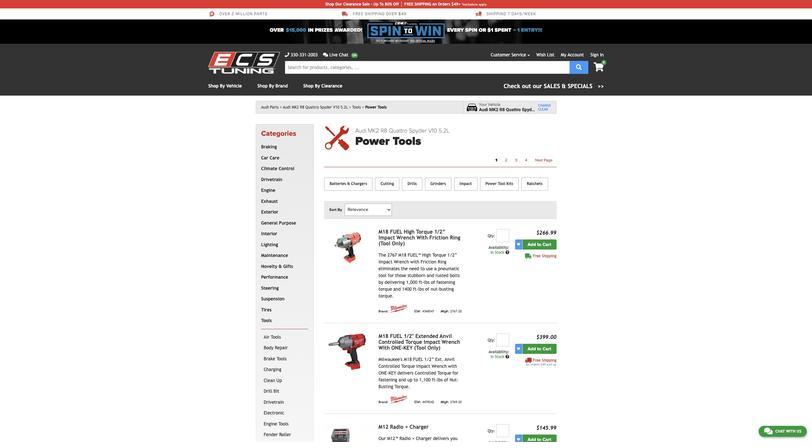 Task type: vqa. For each thing, say whether or not it's contained in the screenshot.
R8 in the your vehicle audi mk2 r8 quattro spyder v10 5.2l
yes



Task type: locate. For each thing, give the bounding box(es) containing it.
up right clean
[[277, 378, 282, 383]]

up right orders
[[553, 363, 557, 366]]

es#: left "4478542"
[[415, 401, 421, 404]]

0 vertical spatial stock
[[495, 250, 505, 255]]

spyder inside audi mk2 r8 quattro spyder v10 5.2l power tools
[[409, 127, 427, 134]]

see official rules link
[[411, 39, 435, 43]]

m18 up milwaukee's
[[379, 333, 389, 340]]

spyder for audi mk2 r8 quattro spyder v10 5.2l power tools
[[409, 127, 427, 134]]

1 vertical spatial mfg#:
[[441, 401, 449, 404]]

delivers inside our m12™ radio + charger delivers you
[[433, 436, 449, 441]]

torque inside 'the 2767 m18 fuel™ high torque 1/2" impact wrench with friction ring eliminates the need to use a pneumatic tool for those stubborn and rusted bolts by delivering 1,000 ft-lbs of fastening torque and 1400 ft-lbs of nut-busting torque.'
[[433, 253, 446, 258]]

2 vertical spatial lbs
[[437, 377, 443, 383]]

1 horizontal spatial up
[[553, 363, 557, 366]]

car care
[[261, 155, 280, 160]]

drivetrain for the top "drivetrain" link
[[261, 177, 283, 182]]

in for $399.00
[[491, 355, 494, 359]]

of left nut- on the right
[[426, 287, 430, 292]]

free shipping over $49
[[353, 12, 407, 17]]

2 vertical spatial fuel
[[413, 357, 423, 362]]

4368547
[[423, 310, 434, 313]]

by up audi mk2 r8 quattro spyder v10 5.2l link
[[315, 83, 320, 89]]

car
[[261, 155, 268, 160]]

0 horizontal spatial high
[[404, 229, 415, 235]]

5.2l inside audi mk2 r8 quattro spyder v10 5.2l power tools
[[439, 127, 450, 134]]

0 vertical spatial only)
[[392, 241, 405, 247]]

mfg#: 2769-20
[[441, 401, 462, 404]]

1 vertical spatial over
[[270, 27, 284, 33]]

milwaukee - corporate logo image for only)
[[390, 305, 408, 313]]

0 vertical spatial key
[[404, 345, 413, 351]]

add to wish list image
[[517, 243, 520, 246]]

climate control link
[[260, 164, 307, 174]]

1 horizontal spatial over
[[270, 27, 284, 33]]

my account link
[[561, 52, 584, 57]]

vehicle down ecs tuning image on the left
[[226, 83, 242, 89]]

and down 'delivering'
[[394, 287, 401, 292]]

tools
[[352, 105, 361, 110], [378, 105, 387, 110], [393, 134, 421, 148], [261, 318, 272, 323], [271, 335, 281, 340], [277, 356, 287, 362], [279, 422, 289, 427]]

& inside category navigation element
[[279, 264, 282, 269]]

2 horizontal spatial v10
[[537, 107, 545, 112]]

shop for shop by brand
[[258, 83, 268, 89]]

1 vertical spatial friction
[[421, 259, 437, 265]]

friction inside 'the 2767 m18 fuel™ high torque 1/2" impact wrench with friction ring eliminates the need to use a pneumatic tool for those stubborn and rusted bolts by delivering 1,000 ft-lbs of fastening torque and 1400 ft-lbs of nut-busting torque.'
[[421, 259, 437, 265]]

availability: for m18 fuel high torque 1/2" impact wrench with friction ring (tool only)
[[489, 245, 510, 250]]

2 brand: from the top
[[379, 401, 389, 404]]

key down 1/2"
[[404, 345, 413, 351]]

& right the sales
[[562, 83, 566, 90]]

1 vertical spatial add to wish list image
[[517, 438, 520, 442]]

2 mfg#: from the top
[[441, 401, 449, 404]]

chat inside live chat link
[[339, 52, 349, 57]]

cart
[[543, 242, 552, 247], [543, 346, 552, 352]]

2 vertical spatial shipping
[[542, 358, 557, 363]]

1 vertical spatial 20
[[459, 401, 462, 404]]

mfg#: left 2769-
[[441, 401, 449, 404]]

1 vertical spatial on
[[526, 363, 530, 366]]

to inside the milwaukee's m18 fuel 1/2" ext. anvil controlled torque impact wrench with one-key delivers controlled torque for fastening and up to 1,100 ft-lbs of nut- busting torque.
[[414, 377, 418, 383]]

and down use
[[427, 273, 434, 278]]

charger down 'm12 radio + charger'
[[416, 436, 432, 441]]

clearance for by
[[322, 83, 343, 89]]

on right the ping
[[433, 2, 437, 6]]

0 horizontal spatial only)
[[392, 241, 405, 247]]

1 vertical spatial engine
[[264, 422, 277, 427]]

0 vertical spatial of
[[431, 280, 435, 285]]

air tools link
[[263, 332, 307, 343]]

0 vertical spatial anvil
[[440, 333, 452, 340]]

free down $399.00
[[533, 358, 541, 363]]

1 stock from the top
[[495, 250, 505, 255]]

0 vertical spatial controlled
[[379, 339, 404, 345]]

r8 inside audi mk2 r8 quattro spyder v10 5.2l power tools
[[381, 127, 388, 134]]

quattro
[[306, 105, 319, 110], [506, 107, 521, 112], [389, 127, 408, 134]]

fuel inside m18 fuel high torque 1/2" impact wrench with friction ring (tool only)
[[390, 229, 403, 235]]

grinders
[[431, 182, 446, 186]]

add to wish list image for $399.00
[[517, 347, 520, 351]]

0 vertical spatial delivers
[[398, 371, 414, 376]]

one- inside the milwaukee's m18 fuel 1/2" ext. anvil controlled torque impact wrench with one-key delivers controlled torque for fastening and up to 1,100 ft-lbs of nut- busting torque.
[[379, 371, 389, 376]]

1 horizontal spatial only)
[[428, 345, 441, 351]]

+ down 'm12 radio + charger'
[[412, 436, 415, 441]]

steering
[[261, 286, 279, 291]]

330-331-2003 link
[[285, 52, 318, 58]]

anvil right 'ext.'
[[445, 357, 455, 362]]

1 question circle image from the top
[[506, 251, 510, 255]]

20 right 4368547
[[459, 310, 462, 313]]

orders
[[531, 363, 540, 366]]

with
[[417, 235, 428, 241], [379, 345, 390, 351]]

20 for m18 fuel 1/2" extended anvil controlled torque impact wrench with one-key (tool only)
[[459, 401, 462, 404]]

clearance up audi mk2 r8 quattro spyder v10 5.2l link
[[322, 83, 343, 89]]

1 20 from the top
[[459, 310, 462, 313]]

None number field
[[497, 229, 510, 242], [497, 334, 510, 347], [497, 425, 510, 437], [497, 229, 510, 242], [497, 334, 510, 347], [497, 425, 510, 437]]

1 vertical spatial question circle image
[[506, 355, 510, 359]]

by for vehicle
[[220, 83, 225, 89]]

qty: for m18 fuel high torque 1/2" impact wrench with friction ring (tool only)
[[488, 234, 496, 238]]

0 horizontal spatial on
[[433, 2, 437, 6]]

fuel left 1/2"
[[390, 333, 403, 340]]

charger
[[410, 424, 429, 430], [416, 436, 432, 441]]

milwaukee - corporate logo image
[[390, 305, 408, 313], [390, 396, 408, 404]]

wrench up 'ext.'
[[442, 339, 460, 345]]

drivetrain down climate
[[261, 177, 283, 182]]

2 cart from the top
[[543, 346, 552, 352]]

shop by brand
[[258, 83, 288, 89]]

$49 inside free shipping on orders $49 and up
[[541, 363, 546, 366]]

batteries & chargers link
[[324, 178, 373, 191]]

4 link
[[521, 156, 531, 164]]

1 add to cart button from the top
[[523, 240, 557, 250]]

es#: for key
[[415, 401, 421, 404]]

1 vertical spatial up
[[277, 378, 282, 383]]

high up fuel™
[[404, 229, 415, 235]]

1 es#: from the top
[[415, 310, 421, 313]]

2 es#: from the top
[[415, 401, 421, 404]]

and right orders
[[547, 363, 552, 366]]

shipping inside free shipping on orders $49 and up
[[542, 358, 557, 363]]

5.2l for audi mk2 r8 quattro spyder v10 5.2l
[[341, 105, 348, 110]]

for down eliminates
[[388, 273, 394, 278]]

1 vertical spatial anvil
[[445, 357, 455, 362]]

fender roller
[[264, 432, 291, 438]]

drivetrain up the electronic
[[264, 400, 284, 405]]

quattro inside your vehicle audi mk2 r8 quattro spyder v10 5.2l
[[506, 107, 521, 112]]

question circle image
[[506, 251, 510, 255], [506, 355, 510, 359]]

& left chargers
[[347, 182, 350, 186]]

0 vertical spatial $49
[[399, 12, 407, 17]]

2 qty: from the top
[[488, 338, 496, 343]]

tools link left power tools
[[352, 105, 364, 110]]

1 horizontal spatial ring
[[450, 235, 461, 241]]

wrench down 'ext.'
[[432, 364, 447, 369]]

1 left 2 link
[[496, 158, 498, 162]]

1 right =
[[518, 27, 520, 33]]

4478542
[[423, 401, 434, 404]]

fastening inside 'the 2767 m18 fuel™ high torque 1/2" impact wrench with friction ring eliminates the need to use a pneumatic tool for those stubborn and rusted bolts by delivering 1,000 ft-lbs of fastening torque and 1400 ft-lbs of nut-busting torque.'
[[437, 280, 455, 285]]

0 vertical spatial 1/2"
[[435, 229, 446, 235]]

power for power tool kits
[[486, 182, 497, 186]]

chat right live
[[339, 52, 349, 57]]

charging link
[[263, 365, 307, 376]]

2 horizontal spatial mk2
[[489, 107, 499, 112]]

2 add from the top
[[528, 346, 536, 352]]

1 horizontal spatial fastening
[[437, 280, 455, 285]]

over for over $15,000 in prizes
[[270, 27, 284, 33]]

v10 for audi mk2 r8 quattro spyder v10 5.2l
[[333, 105, 340, 110]]

2 add to wish list image from the top
[[517, 438, 520, 442]]

0 horizontal spatial with
[[379, 345, 390, 351]]

with up fuel™
[[417, 235, 428, 241]]

radio inside our m12™ radio + charger delivers you
[[400, 436, 411, 441]]

1 horizontal spatial r8
[[381, 127, 388, 134]]

nut-
[[450, 377, 459, 383]]

our left m12™
[[379, 436, 386, 441]]

0 link
[[589, 60, 607, 72]]

1 horizontal spatial +
[[412, 436, 415, 441]]

1 horizontal spatial 5.2l
[[439, 127, 450, 134]]

up
[[553, 363, 557, 366], [408, 377, 413, 383]]

one- up milwaukee's
[[392, 345, 404, 351]]

to
[[538, 242, 542, 247], [421, 266, 425, 271], [538, 346, 542, 352], [414, 377, 418, 383]]

spin
[[466, 27, 478, 33]]

ext.
[[436, 357, 444, 362]]

0 horizontal spatial with
[[411, 259, 420, 265]]

1 horizontal spatial 1/2"
[[435, 229, 446, 235]]

1 vertical spatial fastening
[[379, 377, 397, 383]]

0 vertical spatial clearance
[[343, 2, 361, 6]]

engine tools
[[264, 422, 289, 427]]

1,100
[[420, 377, 431, 383]]

1 horizontal spatial 2
[[505, 158, 508, 162]]

m18 inside m18 fuel 1/2" extended anvil controlled torque impact wrench with one-key (tool only)
[[379, 333, 389, 340]]

mfg#: for m18 fuel high torque 1/2" impact wrench with friction ring (tool only)
[[441, 310, 449, 313]]

add to cart button for $266.99
[[523, 240, 557, 250]]

our left "sale"
[[336, 2, 342, 6]]

with down fuel™
[[411, 259, 420, 265]]

0 vertical spatial fastening
[[437, 280, 455, 285]]

in for $266.99
[[491, 250, 494, 255]]

2
[[232, 12, 234, 17], [505, 158, 508, 162]]

shop for shop our clearance sale - up to 80% off
[[326, 2, 334, 6]]

vehicle right your
[[488, 102, 501, 107]]

1 horizontal spatial &
[[347, 182, 350, 186]]

2 availability: from the top
[[489, 350, 510, 354]]

chat right comments icon
[[776, 429, 785, 434]]

your
[[479, 102, 487, 107]]

engine inside engine link
[[261, 188, 275, 193]]

with
[[411, 259, 420, 265], [448, 364, 457, 369], [786, 429, 796, 434]]

0 vertical spatial on
[[433, 2, 437, 6]]

& for batteries
[[347, 182, 350, 186]]

1 horizontal spatial 1
[[518, 27, 520, 33]]

power
[[365, 105, 377, 110], [355, 134, 390, 148], [486, 182, 497, 186]]

audi inside audi mk2 r8 quattro spyder v10 5.2l power tools
[[355, 127, 367, 134]]

v10 inside your vehicle audi mk2 r8 quattro spyder v10 5.2l
[[537, 107, 545, 112]]

20 for m18 fuel high torque 1/2" impact wrench with friction ring (tool only)
[[459, 310, 462, 313]]

steering link
[[260, 283, 307, 294]]

or
[[479, 27, 486, 33]]

up inside the milwaukee's m18 fuel 1/2" ext. anvil controlled torque impact wrench with one-key delivers controlled torque for fastening and up to 1,100 ft-lbs of nut- busting torque.
[[408, 377, 413, 383]]

ring inside 'the 2767 m18 fuel™ high torque 1/2" impact wrench with friction ring eliminates the need to use a pneumatic tool for those stubborn and rusted bolts by delivering 1,000 ft-lbs of fastening torque and 1400 ft-lbs of nut-busting torque.'
[[438, 259, 447, 265]]

0 vertical spatial engine
[[261, 188, 275, 193]]

$49 right orders
[[541, 363, 546, 366]]

quattro for audi mk2 r8 quattro spyder v10 5.2l
[[306, 105, 319, 110]]

comments image
[[765, 428, 773, 435]]

with up milwaukee's
[[379, 345, 390, 351]]

1 vertical spatial with
[[448, 364, 457, 369]]

$49 right over
[[399, 12, 407, 17]]

friction up use
[[421, 259, 437, 265]]

power tools
[[365, 105, 387, 110]]

2 right '1' link at the top right of the page
[[505, 158, 508, 162]]

and
[[427, 273, 434, 278], [394, 287, 401, 292], [547, 363, 552, 366], [399, 377, 406, 383]]

drivetrain for the bottom "drivetrain" link
[[264, 400, 284, 405]]

fuel down m18 fuel 1/2" extended anvil controlled torque impact wrench with one-key (tool only) link
[[413, 357, 423, 362]]

brand: down "torque."
[[379, 310, 389, 313]]

power inside audi mk2 r8 quattro spyder v10 5.2l power tools
[[355, 134, 390, 148]]

0 horizontal spatial r8
[[300, 105, 304, 110]]

quattro inside audi mk2 r8 quattro spyder v10 5.2l power tools
[[389, 127, 408, 134]]

milwaukee - corporate logo image down "torque."
[[390, 305, 408, 313]]

1 horizontal spatial ft-
[[419, 280, 424, 285]]

0 vertical spatial in stock
[[491, 250, 506, 255]]

2 horizontal spatial spyder
[[522, 107, 536, 112]]

and up 'torque.'
[[399, 377, 406, 383]]

only) inside m18 fuel high torque 1/2" impact wrench with friction ring (tool only)
[[392, 241, 405, 247]]

drivetrain link
[[260, 174, 307, 185], [263, 397, 307, 408]]

mfg#: left 2767-
[[441, 310, 449, 313]]

by right the sort
[[338, 208, 342, 212]]

my
[[561, 52, 567, 57]]

drivetrain link down control
[[260, 174, 307, 185]]

1 horizontal spatial clearance
[[343, 2, 361, 6]]

(tool down extended
[[414, 345, 426, 351]]

2 add to cart from the top
[[528, 346, 552, 352]]

add to wish list image
[[517, 347, 520, 351], [517, 438, 520, 442]]

add right add to wish list image
[[528, 242, 536, 247]]

v10 for audi mk2 r8 quattro spyder v10 5.2l power tools
[[429, 127, 437, 134]]

Search text field
[[285, 61, 570, 74]]

lbs down stubborn
[[424, 280, 430, 285]]

1 add to cart from the top
[[528, 242, 552, 247]]

m18 up the
[[379, 229, 389, 235]]

engine for engine tools
[[264, 422, 277, 427]]

over $15,000 in prizes
[[270, 27, 333, 33]]

r8 for audi mk2 r8 quattro spyder v10 5.2l
[[300, 105, 304, 110]]

clean up link
[[263, 376, 307, 386]]

key down milwaukee's
[[389, 371, 396, 376]]

2 20 from the top
[[459, 401, 462, 404]]

up up 'torque.'
[[408, 377, 413, 383]]

over
[[386, 12, 397, 17]]

mfg#:
[[441, 310, 449, 313], [441, 401, 449, 404]]

wish list
[[537, 52, 555, 57]]

braking
[[261, 144, 277, 150]]

sale
[[363, 2, 370, 6]]

1 brand: from the top
[[379, 310, 389, 313]]

add to cart button up free shipping on orders $49 and up
[[523, 344, 557, 354]]

key inside the milwaukee's m18 fuel 1/2" ext. anvil controlled torque impact wrench with one-key delivers controlled torque for fastening and up to 1,100 ft-lbs of nut- busting torque.
[[389, 371, 396, 376]]

drill bit link
[[263, 386, 307, 397]]

fastening
[[437, 280, 455, 285], [379, 377, 397, 383]]

radio down m12 radio + charger link
[[400, 436, 411, 441]]

wrench up the
[[394, 259, 409, 265]]

tools link up the air tools link
[[260, 316, 307, 327]]

1 vertical spatial (tool
[[414, 345, 426, 351]]

milwaukee - corporate logo image down 'torque.'
[[390, 396, 408, 404]]

high inside 'the 2767 m18 fuel™ high torque 1/2" impact wrench with friction ring eliminates the need to use a pneumatic tool for those stubborn and rusted bolts by delivering 1,000 ft-lbs of fastening torque and 1400 ft-lbs of nut-busting torque.'
[[422, 253, 431, 258]]

over 2 million parts link
[[208, 11, 268, 17]]

1 vertical spatial ring
[[438, 259, 447, 265]]

2 horizontal spatial quattro
[[506, 107, 521, 112]]

engine up fender on the bottom
[[264, 422, 277, 427]]

0 horizontal spatial of
[[426, 287, 430, 292]]

of inside the milwaukee's m18 fuel 1/2" ext. anvil controlled torque impact wrench with one-key delivers controlled torque for fastening and up to 1,100 ft-lbs of nut- busting torque.
[[444, 377, 449, 383]]

quattro for audi mk2 r8 quattro spyder v10 5.2l power tools
[[389, 127, 408, 134]]

with left "us" on the bottom right of the page
[[786, 429, 796, 434]]

add up orders
[[528, 346, 536, 352]]

wrench up fuel™
[[397, 235, 415, 241]]

by down ecs tuning image on the left
[[220, 83, 225, 89]]

shop by clearance
[[303, 83, 343, 89]]

0 horizontal spatial our
[[336, 2, 342, 6]]

lbs
[[424, 280, 430, 285], [418, 287, 424, 292], [437, 377, 443, 383]]

1 horizontal spatial our
[[379, 436, 386, 441]]

to left use
[[421, 266, 425, 271]]

shipping right orders
[[542, 358, 557, 363]]

0 vertical spatial add to wish list image
[[517, 347, 520, 351]]

*exclusions apply link
[[462, 2, 487, 7]]

shop
[[326, 2, 334, 6], [208, 83, 219, 89], [258, 83, 268, 89], [303, 83, 314, 89]]

1 link
[[492, 156, 501, 164]]

1 vertical spatial delivers
[[433, 436, 449, 441]]

0 horizontal spatial v10
[[333, 105, 340, 110]]

milwaukee's m18 fuel 1/2" ext. anvil controlled torque impact wrench with one-key delivers controlled torque for fastening and up to 1,100 ft-lbs of nut- busting torque.
[[379, 357, 459, 389]]

0 vertical spatial cart
[[543, 242, 552, 247]]

1 vertical spatial +
[[412, 436, 415, 441]]

2 inside over 2 million parts link
[[232, 12, 234, 17]]

1 vertical spatial brand:
[[379, 401, 389, 404]]

1 vertical spatial qty:
[[488, 338, 496, 343]]

add to cart button up the free shipping
[[523, 240, 557, 250]]

next page link
[[531, 156, 557, 164]]

20 down nut-
[[459, 401, 462, 404]]

grinders link
[[425, 178, 452, 191]]

million
[[236, 12, 253, 17]]

r8 for audi mk2 r8 quattro spyder v10 5.2l power tools
[[381, 127, 388, 134]]

1 vertical spatial drivetrain
[[264, 400, 284, 405]]

(tool up the
[[379, 241, 391, 247]]

1 vertical spatial with
[[379, 345, 390, 351]]

fuel inside m18 fuel 1/2" extended anvil controlled torque impact wrench with one-key (tool only)
[[390, 333, 403, 340]]

ft- down 1,000
[[413, 287, 418, 292]]

and inside free shipping on orders $49 and up
[[547, 363, 552, 366]]

controlled up milwaukee's
[[379, 339, 404, 345]]

1 horizontal spatial spyder
[[409, 127, 427, 134]]

search image
[[576, 64, 582, 70]]

vehicle inside your vehicle audi mk2 r8 quattro spyder v10 5.2l
[[488, 102, 501, 107]]

shop by clearance link
[[303, 83, 343, 89]]

1 mfg#: from the top
[[441, 310, 449, 313]]

1 inside paginated product list navigation navigation
[[496, 158, 498, 162]]

2 add to cart button from the top
[[523, 344, 557, 354]]

anvil right extended
[[440, 333, 452, 340]]

v10 inside audi mk2 r8 quattro spyder v10 5.2l power tools
[[429, 127, 437, 134]]

1/2" inside 'the 2767 m18 fuel™ high torque 1/2" impact wrench with friction ring eliminates the need to use a pneumatic tool for those stubborn and rusted bolts by delivering 1,000 ft-lbs of fastening torque and 1400 ft-lbs of nut-busting torque.'
[[448, 253, 457, 258]]

es#4368547 - 2767-20 - m18 fuel high torque 1/2 impact wrench with friction ring (tool only) - the 2767 m18 fuel&trade; high torque 1/2 impact wrench with friction ring eliminates the need to use a pneumatic tool for those stubborn and rusted bolts by delivering 1,000 ft-lbs of fastening torque and 1400 ft-lbs of nut-busting torque. - milwaukee - audi bmw volkswagen mercedes benz mini porsche image
[[324, 229, 374, 266]]

2 left million
[[232, 12, 234, 17]]

cart down $399.00
[[543, 346, 552, 352]]

2 in stock from the top
[[491, 355, 506, 359]]

with inside m18 fuel high torque 1/2" impact wrench with friction ring (tool only)
[[417, 235, 428, 241]]

2 horizontal spatial 5.2l
[[546, 107, 555, 112]]

brand: for m18 fuel high torque 1/2" impact wrench with friction ring (tool only)
[[379, 310, 389, 313]]

controlled down milwaukee's
[[379, 364, 400, 369]]

1 add to wish list image from the top
[[517, 347, 520, 351]]

1 vertical spatial add
[[528, 346, 536, 352]]

80%
[[385, 2, 392, 6]]

1 add from the top
[[528, 242, 536, 247]]

charger inside our m12™ radio + charger delivers you
[[416, 436, 432, 441]]

drivetrain inside tools subcategories element
[[264, 400, 284, 405]]

1 horizontal spatial chat
[[776, 429, 785, 434]]

audi for audi mk2 r8 quattro spyder v10 5.2l power tools
[[355, 127, 367, 134]]

0 horizontal spatial delivers
[[398, 371, 414, 376]]

impact up 1,100
[[417, 364, 431, 369]]

nut-
[[431, 287, 439, 292]]

friction up a
[[430, 235, 449, 241]]

account
[[568, 52, 584, 57]]

chat with us
[[776, 429, 802, 434]]

m18 right 2767
[[399, 253, 407, 258]]

cutting link
[[375, 178, 400, 191]]

in stock
[[491, 250, 506, 255], [491, 355, 506, 359]]

1 horizontal spatial $49
[[541, 363, 546, 366]]

2 milwaukee - corporate logo image from the top
[[390, 396, 408, 404]]

m12™
[[387, 436, 398, 441]]

wrench inside m18 fuel 1/2" extended anvil controlled torque impact wrench with one-key (tool only)
[[442, 339, 460, 345]]

power for power tools
[[365, 105, 377, 110]]

mk2
[[292, 105, 299, 110], [489, 107, 499, 112], [368, 127, 379, 134]]

2 question circle image from the top
[[506, 355, 510, 359]]

stock for m18 fuel high torque 1/2" impact wrench with friction ring (tool only)
[[495, 250, 505, 255]]

1 vertical spatial clearance
[[322, 83, 343, 89]]

chargers
[[351, 182, 367, 186]]

1 horizontal spatial delivers
[[433, 436, 449, 441]]

2 horizontal spatial ft-
[[432, 377, 437, 383]]

ft- right 1,100
[[432, 377, 437, 383]]

1 horizontal spatial with
[[448, 364, 457, 369]]

shipping down $266.99
[[542, 254, 557, 258]]

1 vertical spatial add to cart button
[[523, 344, 557, 354]]

ecs tuning image
[[208, 52, 280, 74]]

1 in stock from the top
[[491, 250, 506, 255]]

up right -
[[374, 2, 379, 6]]

only) inside m18 fuel 1/2" extended anvil controlled torque impact wrench with one-key (tool only)
[[428, 345, 441, 351]]

0 vertical spatial vehicle
[[226, 83, 242, 89]]

and inside the milwaukee's m18 fuel 1/2" ext. anvil controlled torque impact wrench with one-key delivers controlled torque for fastening and up to 1,100 ft-lbs of nut- busting torque.
[[399, 377, 406, 383]]

2 vertical spatial power
[[486, 182, 497, 186]]

in stock for m18 fuel high torque 1/2" impact wrench with friction ring (tool only)
[[491, 250, 506, 255]]

suspension link
[[260, 294, 307, 305]]

0 vertical spatial &
[[562, 83, 566, 90]]

mfg#: for m18 fuel 1/2" extended anvil controlled torque impact wrench with one-key (tool only)
[[441, 401, 449, 404]]

mk2 inside audi mk2 r8 quattro spyder v10 5.2l power tools
[[368, 127, 379, 134]]

key inside m18 fuel 1/2" extended anvil controlled torque impact wrench with one-key (tool only)
[[404, 345, 413, 351]]

tools inside audi mk2 r8 quattro spyder v10 5.2l power tools
[[393, 134, 421, 148]]

1 availability: from the top
[[489, 245, 510, 250]]

charger up our m12™ radio + charger delivers you
[[410, 424, 429, 430]]

drivetrain link down bit
[[263, 397, 307, 408]]

0 horizontal spatial vehicle
[[226, 83, 242, 89]]

on left orders
[[526, 363, 530, 366]]

0 horizontal spatial 5.2l
[[341, 105, 348, 110]]

0 vertical spatial mfg#:
[[441, 310, 449, 313]]

0 horizontal spatial &
[[279, 264, 282, 269]]

torque inside m18 fuel 1/2" extended anvil controlled torque impact wrench with one-key (tool only)
[[406, 339, 422, 345]]

2 stock from the top
[[495, 355, 505, 359]]

1 vertical spatial tools link
[[260, 316, 307, 327]]

1 cart from the top
[[543, 242, 552, 247]]

impact down the
[[379, 259, 393, 265]]

2 vertical spatial &
[[279, 264, 282, 269]]

0 vertical spatial milwaukee - corporate logo image
[[390, 305, 408, 313]]

ft- down stubborn
[[419, 280, 424, 285]]

wrench inside m18 fuel high torque 1/2" impact wrench with friction ring (tool only)
[[397, 235, 415, 241]]

impact up 'ext.'
[[424, 339, 440, 345]]

engine inside engine tools link
[[264, 422, 277, 427]]

free down shop our clearance sale - up to 80% off
[[353, 12, 364, 17]]

radio up m12™
[[390, 424, 404, 430]]

1 milwaukee - corporate logo image from the top
[[390, 305, 408, 313]]

1 horizontal spatial v10
[[429, 127, 437, 134]]

1 vertical spatial for
[[453, 371, 459, 376]]

free shipping over $49 link
[[342, 11, 407, 17]]

clearance left "sale"
[[343, 2, 361, 6]]

r8 inside your vehicle audi mk2 r8 quattro spyder v10 5.2l
[[500, 107, 505, 112]]

of
[[431, 280, 435, 285], [426, 287, 430, 292], [444, 377, 449, 383]]

exterior link
[[260, 207, 307, 218]]

es#: left 4368547
[[415, 310, 421, 313]]

friction
[[430, 235, 449, 241], [421, 259, 437, 265]]

audi down your
[[479, 107, 488, 112]]

up
[[374, 2, 379, 6], [277, 378, 282, 383]]

chat with us link
[[759, 426, 807, 437]]

no purchase necessary. see official rules .
[[377, 40, 436, 42]]

drills link
[[402, 178, 423, 191]]

of left nut-
[[444, 377, 449, 383]]

for inside the milwaukee's m18 fuel 1/2" ext. anvil controlled torque impact wrench with one-key delivers controlled torque for fastening and up to 1,100 ft-lbs of nut- busting torque.
[[453, 371, 459, 376]]

phone image
[[285, 53, 290, 57]]

for up nut-
[[453, 371, 459, 376]]

drill bit
[[264, 389, 279, 394]]

audi for audi parts
[[261, 105, 269, 110]]

our inside shop our clearance sale - up to 80% off link
[[336, 2, 342, 6]]

fuel up 2767
[[390, 229, 403, 235]]

impact inside 'the 2767 m18 fuel™ high torque 1/2" impact wrench with friction ring eliminates the need to use a pneumatic tool for those stubborn and rusted bolts by delivering 1,000 ft-lbs of fastening torque and 1400 ft-lbs of nut-busting torque.'
[[379, 259, 393, 265]]

2 vertical spatial free
[[533, 358, 541, 363]]

0 vertical spatial 2
[[232, 12, 234, 17]]

lbs inside the milwaukee's m18 fuel 1/2" ext. anvil controlled torque impact wrench with one-key delivers controlled torque for fastening and up to 1,100 ft-lbs of nut- busting torque.
[[437, 377, 443, 383]]

es#4476303 - 2951-20 - m12 radio + charger - our m12&trade; radio + charger delivers you unmatched sound for its size, allowing you to turn it up on and off the jobsite. - milwaukee - audi bmw volkswagen mercedes benz mini porsche image
[[324, 425, 374, 442]]

1 qty: from the top
[[488, 234, 496, 238]]



Task type: describe. For each thing, give the bounding box(es) containing it.
330-331-2003
[[291, 52, 318, 57]]

0 vertical spatial charger
[[410, 424, 429, 430]]

$1
[[488, 27, 494, 33]]

mk2 for audi mk2 r8 quattro spyder v10 5.2l
[[292, 105, 299, 110]]

stock for m18 fuel 1/2" extended anvil controlled torque impact wrench with one-key (tool only)
[[495, 355, 505, 359]]

lighting link
[[260, 240, 307, 251]]

fastening inside the milwaukee's m18 fuel 1/2" ext. anvil controlled torque impact wrench with one-key delivers controlled torque for fastening and up to 1,100 ft-lbs of nut- busting torque.
[[379, 377, 397, 383]]

with inside the milwaukee's m18 fuel 1/2" ext. anvil controlled torque impact wrench with one-key delivers controlled torque for fastening and up to 1,100 ft-lbs of nut- busting torque.
[[448, 364, 457, 369]]

& for sales
[[562, 83, 566, 90]]

tools subcategories element
[[261, 329, 308, 442]]

impact inside m18 fuel high torque 1/2" impact wrench with friction ring (tool only)
[[379, 235, 395, 241]]

days/week
[[512, 12, 536, 17]]

engine for engine
[[261, 188, 275, 193]]

over 2 million parts
[[219, 12, 268, 17]]

on inside free shipping on orders $49 and up
[[526, 363, 530, 366]]

0
[[603, 61, 605, 64]]

brake
[[264, 356, 275, 362]]

those
[[395, 273, 406, 278]]

ring inside m18 fuel high torque 1/2" impact wrench with friction ring (tool only)
[[450, 235, 461, 241]]

+ inside our m12™ radio + charger delivers you
[[412, 436, 415, 441]]

1 horizontal spatial up
[[374, 2, 379, 6]]

up inside free shipping on orders $49 and up
[[553, 363, 557, 366]]

tools inside 'link'
[[277, 356, 287, 362]]

you
[[451, 436, 458, 441]]

add to wish list image for $145.99
[[517, 438, 520, 442]]

controlled inside m18 fuel 1/2" extended anvil controlled torque impact wrench with one-key (tool only)
[[379, 339, 404, 345]]

spyder for audi mk2 r8 quattro spyder v10 5.2l
[[320, 105, 332, 110]]

in stock for m18 fuel 1/2" extended anvil controlled torque impact wrench with one-key (tool only)
[[491, 355, 506, 359]]

shop for shop by clearance
[[303, 83, 314, 89]]

free shipping
[[533, 254, 557, 258]]

shop our clearance sale - up to 80% off link
[[326, 1, 402, 7]]

paginated product list navigation navigation
[[355, 156, 557, 164]]

tool
[[379, 273, 387, 278]]

comments image
[[323, 53, 328, 57]]

qty: for m18 fuel 1/2" extended anvil controlled torque impact wrench with one-key (tool only)
[[488, 338, 496, 343]]

torque.
[[379, 293, 394, 299]]

spent
[[495, 27, 512, 33]]

novelty & gifts link
[[260, 261, 307, 272]]

(tool inside m18 fuel high torque 1/2" impact wrench with friction ring (tool only)
[[379, 241, 391, 247]]

1 vertical spatial drivetrain link
[[263, 397, 307, 408]]

delivering
[[385, 280, 405, 285]]

add for $399.00
[[528, 346, 536, 352]]

drills
[[408, 182, 417, 186]]

0 vertical spatial 1
[[518, 27, 520, 33]]

performance
[[261, 275, 288, 280]]

0 horizontal spatial ft-
[[413, 287, 418, 292]]

es#: 4478542
[[415, 401, 434, 404]]

stubborn
[[408, 273, 426, 278]]

331-
[[300, 52, 308, 57]]

0 vertical spatial shipping
[[487, 12, 507, 17]]

roller
[[279, 432, 291, 438]]

add for $266.99
[[528, 242, 536, 247]]

0 horizontal spatial +
[[405, 424, 408, 430]]

impact inside m18 fuel 1/2" extended anvil controlled torque impact wrench with one-key (tool only)
[[424, 339, 440, 345]]

shipping for free shipping
[[542, 254, 557, 258]]

impact inside the milwaukee's m18 fuel 1/2" ext. anvil controlled torque impact wrench with one-key delivers controlled torque for fastening and up to 1,100 ft-lbs of nut- busting torque.
[[417, 364, 431, 369]]

milwaukee's
[[379, 357, 403, 362]]

wrench inside the milwaukee's m18 fuel 1/2" ext. anvil controlled torque impact wrench with one-key delivers controlled torque for fastening and up to 1,100 ft-lbs of nut- busting torque.
[[432, 364, 447, 369]]

add to cart for $399.00
[[528, 346, 552, 352]]

with inside m18 fuel 1/2" extended anvil controlled torque impact wrench with one-key (tool only)
[[379, 345, 390, 351]]

tool
[[498, 182, 506, 186]]

our inside our m12™ radio + charger delivers you
[[379, 436, 386, 441]]

sign in link
[[591, 52, 604, 57]]

ship
[[415, 2, 423, 6]]

1,000
[[406, 280, 418, 285]]

es#: for only)
[[415, 310, 421, 313]]

our m12™ radio + charger delivers you
[[379, 436, 460, 442]]

shipping for free shipping on orders $49 and up
[[542, 358, 557, 363]]

free inside free shipping on orders $49 and up
[[533, 358, 541, 363]]

change
[[538, 103, 551, 107]]

shop by vehicle
[[208, 83, 242, 89]]

0 vertical spatial lbs
[[424, 280, 430, 285]]

0 vertical spatial drivetrain link
[[260, 174, 307, 185]]

0 vertical spatial radio
[[390, 424, 404, 430]]

question circle image for $399.00
[[506, 355, 510, 359]]

to up free shipping on orders $49 and up
[[538, 346, 542, 352]]

novelty
[[261, 264, 277, 269]]

mk2 inside your vehicle audi mk2 r8 quattro spyder v10 5.2l
[[489, 107, 499, 112]]

torque.
[[395, 384, 410, 389]]

cart for $266.99
[[543, 242, 552, 247]]

necessary.
[[395, 40, 410, 42]]

0 horizontal spatial $49
[[399, 12, 407, 17]]

purchase
[[381, 40, 395, 42]]

free for free shipping over $49
[[353, 12, 364, 17]]

novelty & gifts
[[261, 264, 293, 269]]

fuel™
[[408, 253, 421, 258]]

fuel for impact
[[390, 229, 403, 235]]

wrench inside 'the 2767 m18 fuel™ high torque 1/2" impact wrench with friction ring eliminates the need to use a pneumatic tool for those stubborn and rusted bolts by delivering 1,000 ft-lbs of fastening torque and 1400 ft-lbs of nut-busting torque.'
[[394, 259, 409, 265]]

every
[[447, 27, 464, 33]]

anvil inside m18 fuel 1/2" extended anvil controlled torque impact wrench with one-key (tool only)
[[440, 333, 452, 340]]

categories
[[261, 129, 296, 138]]

body
[[264, 346, 274, 351]]

milwaukee - corporate logo image for key
[[390, 396, 408, 404]]

brand
[[276, 83, 288, 89]]

1 vertical spatial lbs
[[418, 287, 424, 292]]

1 horizontal spatial of
[[431, 280, 435, 285]]

$49+
[[452, 2, 461, 6]]

parts
[[254, 12, 268, 17]]

m18 fuel high torque 1/2" impact wrench with friction ring (tool only) link
[[379, 229, 461, 247]]

fuel for controlled
[[390, 333, 403, 340]]

shopping cart image
[[594, 63, 604, 72]]

clearance for our
[[343, 2, 361, 6]]

friction inside m18 fuel high torque 1/2" impact wrench with friction ring (tool only)
[[430, 235, 449, 241]]

next page
[[535, 158, 553, 162]]

es#4478542 - 2769-20 - m18 fuel 1/2" extended anvil controlled torque impact wrench with one-key (tool only) - milwaukee's m18 fuel 1/2 ext. anvil controlled torque impact wrench with one-key delivers controlled torque for fastening and up to 1,100 ft-lbs of nut-busting torque. - milwaukee - audi bmw volkswagen mercedes benz mini porsche image
[[324, 334, 374, 371]]

wish
[[537, 52, 546, 57]]

by for brand
[[269, 83, 274, 89]]

with inside 'the 2767 m18 fuel™ high torque 1/2" impact wrench with friction ring eliminates the need to use a pneumatic tool for those stubborn and rusted bolts by delivering 1,000 ft-lbs of fastening torque and 1400 ft-lbs of nut-busting torque.'
[[411, 259, 420, 265]]

m18 inside the milwaukee's m18 fuel 1/2" ext. anvil controlled torque impact wrench with one-key delivers controlled torque for fastening and up to 1,100 ft-lbs of nut- busting torque.
[[404, 357, 412, 362]]

m18 fuel 1/2" extended anvil controlled torque impact wrench with one-key (tool only)
[[379, 333, 460, 351]]

over for over 2 million parts
[[219, 12, 231, 17]]

add to cart button for $399.00
[[523, 344, 557, 354]]

rusted
[[436, 273, 449, 278]]

ecs tuning 'spin to win' contest logo image
[[368, 22, 445, 38]]

brand: for m18 fuel 1/2" extended anvil controlled torque impact wrench with one-key (tool only)
[[379, 401, 389, 404]]

0 vertical spatial ft-
[[419, 280, 424, 285]]

purpose
[[279, 221, 296, 226]]

sign
[[591, 52, 599, 57]]

.
[[435, 40, 436, 42]]

1 vertical spatial controlled
[[379, 364, 400, 369]]

2003
[[308, 52, 318, 57]]

m18 inside m18 fuel high torque 1/2" impact wrench with friction ring (tool only)
[[379, 229, 389, 235]]

5.2l inside your vehicle audi mk2 r8 quattro spyder v10 5.2l
[[546, 107, 555, 112]]

mk2 for audi mk2 r8 quattro spyder v10 5.2l power tools
[[368, 127, 379, 134]]

audi inside your vehicle audi mk2 r8 quattro spyder v10 5.2l
[[479, 107, 488, 112]]

off
[[393, 2, 399, 6]]

interior
[[261, 231, 277, 237]]

impact down paginated product list navigation navigation
[[460, 182, 472, 186]]

fuel inside the milwaukee's m18 fuel 1/2" ext. anvil controlled torque impact wrench with one-key delivers controlled torque for fastening and up to 1,100 ft-lbs of nut- busting torque.
[[413, 357, 423, 362]]

live
[[330, 52, 338, 57]]

one- inside m18 fuel 1/2" extended anvil controlled torque impact wrench with one-key (tool only)
[[392, 345, 404, 351]]

availability: for m18 fuel 1/2" extended anvil controlled torque impact wrench with one-key (tool only)
[[489, 350, 510, 354]]

chat inside chat with us link
[[776, 429, 785, 434]]

high inside m18 fuel high torque 1/2" impact wrench with friction ring (tool only)
[[404, 229, 415, 235]]

to
[[380, 2, 384, 6]]

power tool kits
[[486, 182, 514, 186]]

bolts
[[450, 273, 460, 278]]

impact link
[[454, 178, 478, 191]]

your vehicle audi mk2 r8 quattro spyder v10 5.2l
[[479, 102, 555, 112]]

to inside 'the 2767 m18 fuel™ high torque 1/2" impact wrench with friction ring eliminates the need to use a pneumatic tool for those stubborn and rusted bolts by delivering 1,000 ft-lbs of fastening torque and 1400 ft-lbs of nut-busting torque.'
[[421, 266, 425, 271]]

by for clearance
[[315, 83, 320, 89]]

suspension
[[261, 297, 285, 302]]

fender
[[264, 432, 278, 438]]

apply
[[479, 2, 487, 6]]

next
[[535, 158, 543, 162]]

audi for audi mk2 r8 quattro spyder v10 5.2l
[[283, 105, 291, 110]]

clean
[[264, 378, 275, 383]]

4
[[525, 158, 528, 162]]

audi parts link
[[261, 105, 282, 110]]

delivers inside the milwaukee's m18 fuel 1/2" ext. anvil controlled torque impact wrench with one-key delivers controlled torque for fastening and up to 1,100 ft-lbs of nut- busting torque.
[[398, 371, 414, 376]]

question circle image for $266.99
[[506, 251, 510, 255]]

& for novelty
[[279, 264, 282, 269]]

sales
[[544, 83, 560, 90]]

audi parts
[[261, 105, 279, 110]]

2 horizontal spatial with
[[786, 429, 796, 434]]

0 vertical spatial in
[[600, 52, 604, 57]]

1 vertical spatial of
[[426, 287, 430, 292]]

(tool inside m18 fuel 1/2" extended anvil controlled torque impact wrench with one-key (tool only)
[[414, 345, 426, 351]]

shop our clearance sale - up to 80% off
[[326, 2, 399, 6]]

free for free shipping
[[533, 254, 541, 258]]

shipping 7 days/week
[[487, 12, 536, 17]]

5.2l for audi mk2 r8 quattro spyder v10 5.2l power tools
[[439, 127, 450, 134]]

extended
[[416, 333, 439, 340]]

2767-
[[451, 310, 459, 313]]

m18 inside 'the 2767 m18 fuel™ high torque 1/2" impact wrench with friction ring eliminates the need to use a pneumatic tool for those stubborn and rusted bolts by delivering 1,000 ft-lbs of fastening torque and 1400 ft-lbs of nut-busting torque.'
[[399, 253, 407, 258]]

category navigation element
[[256, 124, 314, 442]]

2 vertical spatial controlled
[[415, 371, 436, 376]]

add to cart for $266.99
[[528, 242, 552, 247]]

2 inside 2 link
[[505, 158, 508, 162]]

live chat link
[[323, 52, 358, 58]]

lighting
[[261, 242, 278, 247]]

cart for $399.00
[[543, 346, 552, 352]]

busting
[[379, 384, 394, 389]]

body repair link
[[263, 343, 307, 354]]

1/2" inside the milwaukee's m18 fuel 1/2" ext. anvil controlled torque impact wrench with one-key delivers controlled torque for fastening and up to 1,100 ft-lbs of nut- busting torque.
[[425, 357, 434, 362]]

spyder inside your vehicle audi mk2 r8 quattro spyder v10 5.2l
[[522, 107, 536, 112]]

$399.00
[[537, 334, 557, 340]]

the
[[401, 266, 408, 271]]

0 vertical spatial tools link
[[352, 105, 364, 110]]

free shipping on orders $49 and up
[[526, 358, 557, 366]]

shop for shop by vehicle
[[208, 83, 219, 89]]

sales & specials link
[[504, 82, 604, 91]]

ft- inside the milwaukee's m18 fuel 1/2" ext. anvil controlled torque impact wrench with one-key delivers controlled torque for fastening and up to 1,100 ft-lbs of nut- busting torque.
[[432, 377, 437, 383]]

parts
[[270, 105, 279, 110]]

up inside tools subcategories element
[[277, 378, 282, 383]]

330-
[[291, 52, 300, 57]]

body repair
[[264, 346, 288, 351]]

1/2" inside m18 fuel high torque 1/2" impact wrench with friction ring (tool only)
[[435, 229, 446, 235]]

=
[[514, 27, 516, 33]]

kits
[[507, 182, 514, 186]]

a
[[435, 266, 437, 271]]

3
[[515, 158, 518, 162]]

to up the free shipping
[[538, 242, 542, 247]]

for inside 'the 2767 m18 fuel™ high torque 1/2" impact wrench with friction ring eliminates the need to use a pneumatic tool for those stubborn and rusted bolts by delivering 1,000 ft-lbs of fastening torque and 1400 ft-lbs of nut-busting torque.'
[[388, 273, 394, 278]]

general purpose
[[261, 221, 296, 226]]

3 qty: from the top
[[488, 429, 496, 434]]

anvil inside the milwaukee's m18 fuel 1/2" ext. anvil controlled torque impact wrench with one-key delivers controlled torque for fastening and up to 1,100 ft-lbs of nut- busting torque.
[[445, 357, 455, 362]]

customer service
[[491, 52, 526, 57]]

2767
[[388, 253, 397, 258]]

torque inside m18 fuel high torque 1/2" impact wrench with friction ring (tool only)
[[416, 229, 433, 235]]



